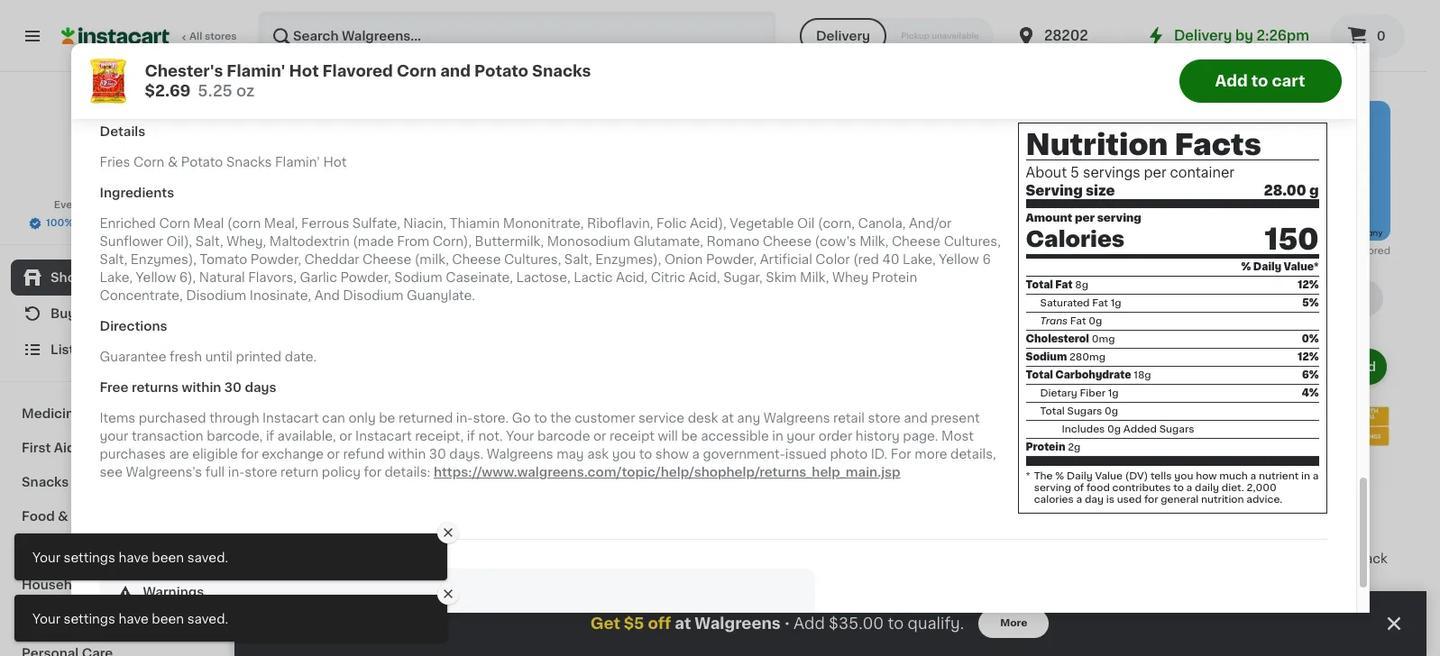 Task type: locate. For each thing, give the bounding box(es) containing it.
2 vertical spatial flamin'
[[659, 535, 704, 548]]

product group containing 4
[[1244, 346, 1391, 623]]

1 gluten-free from the left
[[759, 480, 838, 493]]

2 have from the top
[[119, 614, 149, 626]]

2 $ from the left
[[1085, 509, 1092, 520]]

flamin' up the 5.25
[[227, 64, 286, 78]]

1 vertical spatial milk,
[[800, 272, 829, 284]]

within down guarantee fresh until printed date.
[[182, 382, 221, 394]]

0g for fat
[[1089, 317, 1103, 327]]

powder,
[[251, 254, 301, 266], [706, 254, 757, 266], [341, 272, 391, 284]]

disodium right and
[[343, 290, 404, 302]]

thiamin
[[450, 218, 500, 230]]

0 vertical spatial chester's
[[145, 64, 223, 78]]

pantry
[[71, 511, 114, 523]]

date.
[[285, 351, 317, 364]]

oz for 8.5 oz
[[331, 31, 346, 44]]

2 vertical spatial hot
[[707, 535, 731, 548]]

flamin' for chester's flamin' hot flavored corn and potato snacks $2.69 5.25 oz
[[227, 64, 286, 78]]

0g left added
[[1108, 425, 1122, 435]]

add
[[1216, 74, 1249, 88], [1026, 361, 1053, 374], [1188, 361, 1215, 374], [1351, 361, 1377, 374], [794, 617, 825, 632]]

food & pantry link
[[11, 500, 219, 534]]

1 settings from the top
[[64, 552, 115, 565]]

1 horizontal spatial you
[[1175, 472, 1194, 482]]

1 vertical spatial daily
[[1067, 472, 1093, 482]]

chester's inside chester's flamin' hot flavored corn and potato snacks
[[595, 535, 656, 548]]

barcode
[[538, 431, 591, 443]]

settings down household link
[[64, 614, 115, 626]]

lists link
[[11, 332, 219, 368]]

1 your settings have been saved. from the top
[[32, 552, 228, 565]]

0 horizontal spatial lake,
[[100, 272, 133, 284]]

oz inside '2.5 oz' button
[[537, 31, 552, 44]]

0 vertical spatial 1g
[[1111, 299, 1122, 309]]

and left sea
[[687, 553, 711, 566]]

treatment tracker modal dialog
[[235, 592, 1427, 657]]

hot inside chester's flamin' hot flavored corn and potato snacks
[[707, 535, 731, 548]]

3 product group from the left
[[1081, 346, 1229, 605]]

store up 100% satisfaction guarantee button
[[104, 200, 131, 210]]

trans
[[1041, 317, 1068, 327]]

2 horizontal spatial store
[[868, 412, 901, 425]]

oz inside 8.5 oz button
[[331, 31, 346, 44]]

2 horizontal spatial potato
[[595, 571, 637, 584]]

product group containing add
[[919, 346, 1067, 623]]

total down dietary
[[1041, 407, 1065, 417]]

total up dietary
[[1026, 371, 1054, 381]]

flamin' down https://www.walgreens.com/topic/help/shophelp/returns_help_main.jsp link at the bottom
[[659, 535, 704, 548]]

add button down cholesterol
[[992, 351, 1062, 384]]

flamin' inside chester's flamin' hot flavored corn and potato snacks $2.69 5.25 oz
[[227, 64, 286, 78]]

tomato
[[200, 254, 248, 266]]

3 add button from the left
[[1316, 351, 1386, 384]]

saved. up "warnings contains milk ingredients."
[[187, 552, 228, 565]]

&
[[168, 156, 178, 169], [78, 442, 89, 455], [72, 476, 82, 489], [58, 511, 68, 523], [757, 553, 767, 566]]

prices
[[133, 200, 165, 210]]

total inside 'total sugars 0g includes 0g added sugars'
[[1041, 407, 1065, 417]]

walgreens inside walgreens link
[[81, 180, 149, 192]]

original
[[1296, 589, 1345, 602]]

yellow up concentrate, at the left
[[136, 272, 176, 284]]

3 gluten- from the left
[[1083, 480, 1133, 493]]

4 product group from the left
[[1244, 346, 1391, 623]]

if
[[266, 431, 274, 443], [467, 431, 475, 443]]

protein down 40
[[872, 272, 918, 284]]

and up page.
[[904, 412, 928, 425]]

0 vertical spatial 30
[[225, 382, 242, 394]]

1 vertical spatial in
[[1302, 472, 1311, 482]]

1 horizontal spatial disodium
[[343, 290, 404, 302]]

1 vertical spatial hot
[[324, 156, 347, 169]]

1 horizontal spatial add button
[[1154, 351, 1224, 384]]

potato up get
[[595, 571, 637, 584]]

cheese up artificial
[[763, 236, 812, 248]]

flavored up $5
[[595, 553, 649, 566]]

gluten-free
[[759, 480, 838, 493], [597, 480, 675, 493], [1083, 480, 1162, 493]]

your up household
[[32, 552, 60, 565]]

1 horizontal spatial lake,
[[903, 254, 936, 266]]

0 vertical spatial protein
[[872, 272, 918, 284]]

you down receipt
[[612, 449, 636, 461]]

0g for sugars
[[1105, 407, 1119, 417]]

delivery for delivery
[[817, 30, 871, 42]]

add button for 5
[[1154, 351, 1224, 384]]

caramel
[[793, 535, 846, 548]]

1 horizontal spatial $
[[1085, 509, 1092, 520]]

sugar
[[374, 553, 410, 566]]

ferrous
[[301, 218, 349, 230]]

value*
[[1284, 263, 1320, 273]]

1 vertical spatial per
[[1076, 214, 1095, 225]]

servings per container
[[1084, 167, 1235, 180]]

%
[[1242, 263, 1252, 273], [1056, 472, 1065, 482]]

sodium 280mg
[[1026, 353, 1106, 363]]

snacks inside chester's flamin' hot flavored corn and potato snacks $2.69 5.25 oz
[[532, 64, 591, 78]]

$ inside $ 4 29
[[1247, 509, 1254, 520]]

per up calories
[[1076, 214, 1095, 225]]

have down household link
[[119, 614, 149, 626]]

corn inside enriched corn meal (corn meal, ferrous sulfate, niacin, thiamin mononitrate, riboflavin, folic acid), vegetable oil (corn, canola, and/or sunflower oil), salt, whey, maltodextrin (made from corn), buttermilk, monosodium glutamate, romano cheese (cow's milk, cheese cultures, salt, enzymes), tomato powder, cheddar cheese (milk, cheese cultures, salt, enzymes), onion powder, artificial color (red 40 lake, yellow 6 lake, yellow 6), natural flavors, garlic powder, sodium caseinate, lactose, lactic acid, citric acid, sugar, skim milk, whey protein concentrate, disodium inosinate, and disodium guanylate.
[[159, 218, 190, 230]]

can
[[322, 412, 345, 425]]

snack
[[1350, 553, 1388, 566]]

1 vertical spatial cheddar
[[1081, 553, 1136, 566]]

1 vertical spatial been
[[152, 614, 184, 626]]

0 horizontal spatial yellow
[[136, 272, 176, 284]]

acid, left citric
[[616, 272, 648, 284]]

6
[[983, 254, 991, 266], [757, 571, 766, 584]]

hot up 'ferrous'
[[324, 156, 347, 169]]

oz down salt
[[800, 571, 815, 584]]

settings for close toast image
[[64, 614, 115, 626]]

1 horizontal spatial 5
[[1071, 167, 1080, 180]]

gluten- up 'is' at the bottom
[[1083, 480, 1133, 493]]

0 vertical spatial sodium
[[394, 272, 443, 284]]

delivery by 2:26pm link
[[1146, 25, 1310, 47]]

0 vertical spatial 12%
[[1299, 281, 1320, 291]]

add for gushers fruit flavored snacks, strawberry splash and tropical
[[1026, 361, 1053, 374]]

5%
[[1303, 299, 1320, 309]]

flavored inside chester's flamin' hot flavored corn and potato snacks $2.69 5.25 oz
[[323, 64, 393, 78]]

potato inside chester's flamin' hot flavored corn and potato snacks
[[595, 571, 637, 584]]

popcorn
[[1081, 571, 1135, 584]]

0 vertical spatial for
[[241, 449, 259, 461]]

glutamate,
[[634, 236, 704, 248]]

cheese up caseinate,
[[452, 254, 501, 266]]

1 vertical spatial total
[[1026, 371, 1054, 381]]

1g right fiber
[[1109, 389, 1119, 399]]

snacks, inside cheez-it cheese crackers, baked snack crackers, lunch snacks, original
[[1244, 589, 1292, 602]]

0 vertical spatial at
[[722, 412, 734, 425]]

gluten- down ask
[[597, 480, 647, 493]]

1 horizontal spatial 30
[[429, 449, 446, 461]]

1 vertical spatial 6
[[757, 571, 766, 584]]

sugars up includes
[[1068, 407, 1103, 417]]

serving inside the * the % daily value (dv) tells you how much a nutrient in a serving of food contributes to a daily diet. 2,000 calories a day is used for general nutrition advice.
[[1035, 484, 1072, 494]]

0 vertical spatial 6
[[983, 254, 991, 266]]

1 vertical spatial be
[[682, 431, 698, 443]]

30 left days
[[225, 382, 242, 394]]

0 horizontal spatial disodium
[[186, 290, 247, 302]]

lake,
[[903, 254, 936, 266], [100, 272, 133, 284]]

1 vertical spatial instacart
[[356, 431, 412, 443]]

0 vertical spatial fat
[[1056, 281, 1073, 291]]

within up details:
[[388, 449, 426, 461]]

qualify.
[[908, 617, 965, 632]]

add button up the 4%
[[1316, 351, 1386, 384]]

1 gluten- from the left
[[759, 480, 809, 493]]

30 down receipt,
[[429, 449, 446, 461]]

$ inside $ 5 19
[[1085, 509, 1092, 520]]

protein left the '2g'
[[1026, 443, 1066, 453]]

any
[[737, 412, 761, 425]]

gushers fruit flavored snacks, strawberry splash and tropical
[[919, 535, 1062, 584]]

1 vertical spatial have
[[119, 614, 149, 626]]

saturated
[[1041, 299, 1090, 309]]

for inside the * the % daily value (dv) tells you how much a nutrient in a serving of food contributes to a daily diet. 2,000 calories a day is used for general nutrition advice.
[[1145, 496, 1159, 506]]

hot left the kind
[[707, 535, 731, 548]]

(made
[[353, 236, 394, 248]]

1 horizontal spatial gluten-free
[[759, 480, 838, 493]]

at right off
[[675, 617, 691, 632]]

0 vertical spatial in
[[773, 431, 784, 443]]

30 inside items purchased through instacart can only be returned in-store. go to the customer service desk at any walgreens retail store and present your transaction barcode, if available, or instacart receipt, if not. your barcode or receipt will be accessible in your order history page. most purchases are eligible for exchange or refund within 30 days. walgreens may ask you to show a government-issued photo id. for more details, see walgreens's full in-store return policy for details:
[[429, 449, 446, 461]]

your down household
[[32, 614, 60, 626]]

for down 'barcode,'
[[241, 449, 259, 461]]

lactic
[[574, 272, 613, 284]]

1 vertical spatial your settings have been saved.
[[32, 614, 228, 626]]

and down strawberry
[[965, 571, 989, 584]]

product group containing gluten-free
[[757, 346, 905, 603]]

total carbohydrate 18g
[[1026, 371, 1152, 381]]

1 vertical spatial %
[[1056, 472, 1065, 482]]

1 vertical spatial chester's
[[595, 535, 656, 548]]

oz inside kind caramel almond & sea salt 6 x 1.4 oz
[[800, 571, 815, 584]]

1 horizontal spatial for
[[364, 467, 382, 479]]

your settings have been saved. for close toast icon at the left bottom of the page
[[32, 552, 228, 565]]

0 button
[[1332, 14, 1406, 58]]

1 horizontal spatial snacks,
[[1244, 589, 1292, 602]]

close toast image
[[441, 526, 456, 540]]

for down refund on the left
[[364, 467, 382, 479]]

2 been from the top
[[152, 614, 184, 626]]

1 horizontal spatial cheddar
[[1081, 553, 1136, 566]]

delivery by 2:26pm
[[1175, 29, 1310, 42]]

3 gluten-free from the left
[[1083, 480, 1162, 493]]

cheddar up garlic at the top left of page
[[305, 254, 360, 266]]

0 vertical spatial have
[[119, 552, 149, 565]]

to
[[1252, 74, 1269, 88], [534, 412, 547, 425], [639, 449, 653, 461], [1174, 484, 1185, 494], [888, 617, 904, 632]]

salt, down the monosodium
[[565, 254, 593, 266]]

1 vertical spatial flamin'
[[275, 156, 320, 169]]

& right aid
[[78, 442, 89, 455]]

2 12% from the top
[[1299, 353, 1320, 363]]

guanylate.
[[407, 290, 476, 302]]

settings for close toast icon at the left bottom of the page
[[64, 552, 115, 565]]

1g up 0mg
[[1111, 299, 1122, 309]]

0 horizontal spatial in
[[773, 431, 784, 443]]

cheese down white
[[1140, 553, 1189, 566]]

0 horizontal spatial gluten-
[[597, 480, 647, 493]]

delivery for delivery by 2:26pm
[[1175, 29, 1233, 42]]

salt, down the meal
[[196, 236, 223, 248]]

and inside gushers fruit flavored snacks, strawberry splash and tropical
[[965, 571, 989, 584]]

add down cholesterol
[[1026, 361, 1053, 374]]

to left cart
[[1252, 74, 1269, 88]]

flavored down 8.5 oz
[[323, 64, 393, 78]]

0 vertical spatial snacks,
[[919, 553, 968, 566]]

everyday store prices link
[[54, 199, 176, 213]]

add button
[[992, 351, 1062, 384], [1154, 351, 1224, 384], [1316, 351, 1386, 384]]

1 horizontal spatial if
[[467, 431, 475, 443]]

1 vertical spatial you
[[1175, 472, 1194, 482]]

daily up of
[[1067, 472, 1093, 482]]

cheese inside cheez-it cheese crackers, baked snack crackers, lunch snacks, original
[[1301, 535, 1350, 548]]

skim
[[766, 272, 797, 284]]

& left sea
[[757, 553, 767, 566]]

0 vertical spatial flamin'
[[227, 64, 286, 78]]

hot inside chester's flamin' hot flavored corn and potato snacks $2.69 5.25 oz
[[289, 64, 319, 78]]

1g
[[1111, 299, 1122, 309], [1109, 389, 1119, 399]]

gluten-free down https://www.walgreens.com/topic/help/shophelp/returns_help_main.jsp at the bottom
[[597, 480, 675, 493]]

1 vertical spatial 0g
[[1105, 407, 1119, 417]]

cheese down (made
[[363, 254, 412, 266]]

corn
[[397, 64, 437, 78], [134, 156, 165, 169], [159, 218, 190, 230], [653, 553, 684, 566]]

sugars right added
[[1160, 425, 1195, 435]]

0 vertical spatial instacart
[[263, 412, 319, 425]]

you left how
[[1175, 472, 1194, 482]]

$ up close toast icon at the left bottom of the page
[[436, 509, 444, 520]]

hot for chester's flamin' hot flavored corn and potato snacks $2.69 5.25 oz
[[289, 64, 319, 78]]

your inside items purchased through instacart can only be returned in-store. go to the customer service desk at any walgreens retail store and present your transaction barcode, if available, or instacart receipt, if not. your barcode or receipt will be accessible in your order history page. most purchases are eligible for exchange or refund within 30 days. walgreens may ask you to show a government-issued photo id. for more details, see walgreens's full in-store return policy for details:
[[506, 431, 534, 443]]

1 vertical spatial 1g
[[1109, 389, 1119, 399]]

1 crackers, from the top
[[1244, 553, 1303, 566]]

1 horizontal spatial enzymes),
[[596, 254, 662, 266]]

item carousel region
[[271, 281, 1391, 630]]

daily inside the * the % daily value (dv) tells you how much a nutrient in a serving of food contributes to a daily diet. 2,000 calories a day is used for general nutrition advice.
[[1067, 472, 1093, 482]]

4.8 oz
[[919, 607, 959, 620]]

salt,
[[196, 236, 223, 248], [100, 254, 128, 266], [565, 254, 593, 266]]

delivery inside "delivery by 2:26pm" link
[[1175, 29, 1233, 42]]

5
[[1071, 167, 1080, 180], [1092, 508, 1107, 529], [433, 589, 441, 602]]

snacks, down gushers
[[919, 553, 968, 566]]

flavored inside chester's flamin' hot flavored corn and potato snacks
[[595, 553, 649, 566]]

0 horizontal spatial enzymes),
[[131, 254, 197, 266]]

$5
[[624, 617, 645, 632]]

5 for $
[[1092, 508, 1107, 529]]

0 horizontal spatial 6
[[757, 571, 766, 584]]

sugars
[[1068, 407, 1103, 417], [1160, 425, 1195, 435]]

in up government-
[[773, 431, 784, 443]]

2 horizontal spatial gluten-free
[[1083, 480, 1162, 493]]

2 product group from the left
[[919, 346, 1067, 623]]

cheese up baked
[[1301, 535, 1350, 548]]

(corn
[[227, 218, 261, 230]]

1 horizontal spatial protein
[[1026, 443, 1066, 453]]

1 vertical spatial 30
[[429, 449, 446, 461]]

walgreens up everyday store prices 'link'
[[81, 180, 149, 192]]

1 12% from the top
[[1299, 281, 1320, 291]]

potato inside chester's flamin' hot flavored corn and potato snacks $2.69 5.25 oz
[[474, 64, 529, 78]]

kind
[[757, 535, 790, 548]]

1 add button from the left
[[992, 351, 1062, 384]]

2 vertical spatial fat
[[1071, 317, 1087, 327]]

to up general
[[1174, 484, 1185, 494]]

total
[[1026, 281, 1054, 291], [1026, 371, 1054, 381], [1041, 407, 1065, 417]]

if up "exchange"
[[266, 431, 274, 443]]

flavored for chester's flamin' hot flavored corn and potato snacks
[[595, 553, 649, 566]]

for
[[891, 449, 912, 461]]

8.5 oz
[[307, 31, 346, 44]]

not.
[[479, 431, 503, 443]]

gluten-free for 6 x 1.4 oz
[[759, 480, 838, 493]]

potato for chester's flamin' hot flavored corn and potato snacks
[[595, 571, 637, 584]]

and/or
[[909, 218, 952, 230]]

history
[[856, 431, 900, 443]]

1 horizontal spatial gluten-
[[759, 480, 809, 493]]

oz for 5 oz
[[444, 589, 459, 602]]

(corn,
[[818, 218, 855, 230]]

snacks down garlic at the top left of page
[[271, 289, 344, 308]]

1 have from the top
[[119, 552, 149, 565]]

more button
[[979, 610, 1050, 639]]

acid,
[[616, 272, 648, 284], [689, 272, 721, 284]]

$ inside $ 2 haribo gummi candy, share size
[[436, 509, 444, 520]]

1 vertical spatial your
[[32, 552, 60, 565]]

return
[[281, 467, 319, 479]]

1 vertical spatial saved.
[[187, 614, 228, 626]]

0 vertical spatial store
[[104, 200, 131, 210]]

2 your settings have been saved. from the top
[[32, 614, 228, 626]]

monosodium
[[547, 236, 631, 248]]

snacks inside chester's flamin' hot flavored corn and potato snacks
[[640, 571, 686, 584]]

0 horizontal spatial milk,
[[800, 272, 829, 284]]

corn inside chester's flamin' hot flavored corn and potato snacks
[[653, 553, 684, 566]]

https://www.walgreens.com/topic/help/shophelp/returns_help_main.jsp link
[[434, 467, 901, 479]]

1 if from the left
[[266, 431, 274, 443]]

protein inside enriched corn meal (corn meal, ferrous sulfate, niacin, thiamin mononitrate, riboflavin, folic acid), vegetable oil (corn, canola, and/or sunflower oil), salt, whey, maltodextrin (made from corn), buttermilk, monosodium glutamate, romano cheese (cow's milk, cheese cultures, salt, enzymes), tomato powder, cheddar cheese (milk, cheese cultures, salt, enzymes), onion powder, artificial color (red 40 lake, yellow 6 lake, yellow 6), natural flavors, garlic powder, sodium caseinate, lactose, lactic acid, citric acid, sugar, skim milk, whey protein concentrate, disodium inosinate, and disodium guanylate.
[[872, 272, 918, 284]]

of
[[1074, 484, 1085, 494]]

$ down day
[[1085, 509, 1092, 520]]

$ for 5
[[1085, 509, 1092, 520]]

at inside items purchased through instacart can only be returned in-store. go to the customer service desk at any walgreens retail store and present your transaction barcode, if available, or instacart receipt, if not. your barcode or receipt will be accessible in your order history page. most purchases are eligible for exchange or refund within 30 days. walgreens may ask you to show a government-issued photo id. for more details, see walgreens's full in-store return policy for details:
[[722, 412, 734, 425]]

1 $ from the left
[[436, 509, 444, 520]]

None search field
[[258, 11, 777, 61]]

enzymes), down the riboflavin,
[[596, 254, 662, 266]]

0 horizontal spatial at
[[675, 617, 691, 632]]

facts
[[1175, 131, 1262, 160]]

been for close toast icon at the left bottom of the page
[[152, 552, 184, 565]]

corn up oil),
[[159, 218, 190, 230]]

4
[[1254, 508, 1269, 529]]

add inside button
[[1216, 74, 1249, 88]]

2 vertical spatial potato
[[595, 571, 637, 584]]

exchange
[[262, 449, 324, 461]]

1 horizontal spatial sodium
[[1026, 353, 1068, 363]]

free up medicine link
[[100, 382, 129, 394]]

2 horizontal spatial hot
[[707, 535, 731, 548]]

flavored for chester's flamin' hot flavored corn and potato snacks $2.69 5.25 oz
[[323, 64, 393, 78]]

saved. for close toast image
[[187, 614, 228, 626]]

issued
[[786, 449, 827, 461]]

gluten- for 6 x 1.4 oz
[[759, 480, 809, 493]]

chester's up "$2.69"
[[145, 64, 223, 78]]

or up ask
[[594, 431, 607, 443]]

0 horizontal spatial acid,
[[616, 272, 648, 284]]

oz right 8.5
[[331, 31, 346, 44]]

cultures, down and/or
[[944, 236, 1001, 248]]

2 gluten-free from the left
[[597, 480, 675, 493]]

oz for 2.5 oz
[[537, 31, 552, 44]]

1 vertical spatial for
[[364, 467, 382, 479]]

and down 8.5 oz button
[[440, 64, 471, 78]]

fat for total
[[1056, 281, 1073, 291]]

3 $ from the left
[[1247, 509, 1254, 520]]

yellow down and/or
[[939, 254, 980, 266]]

product group
[[757, 346, 905, 603], [919, 346, 1067, 623], [1081, 346, 1229, 605], [1244, 346, 1391, 623]]

1 been from the top
[[152, 552, 184, 565]]

gluten-free down issued
[[759, 480, 838, 493]]

snacks, inside gushers fruit flavored snacks, strawberry splash and tropical
[[919, 553, 968, 566]]

cholesterol
[[1026, 335, 1090, 345]]

about
[[1026, 167, 1068, 180]]

1 acid, from the left
[[616, 272, 648, 284]]

details,
[[951, 449, 997, 461]]

$ for 2
[[436, 509, 444, 520]]

add to cart
[[1216, 74, 1306, 88]]

store up 'history'
[[868, 412, 901, 425]]

0 vertical spatial hot
[[289, 64, 319, 78]]

gluten-free up used
[[1083, 480, 1162, 493]]

0 vertical spatial flavored
[[323, 64, 393, 78]]

lake, up concentrate, at the left
[[100, 272, 133, 284]]

1 vertical spatial in-
[[228, 467, 245, 479]]

flamin' inside chester's flamin' hot flavored corn and potato snacks
[[659, 535, 704, 548]]

1 vertical spatial snacks,
[[1244, 589, 1292, 602]]

oz right 2.5
[[537, 31, 552, 44]]

1 horizontal spatial delivery
[[1175, 29, 1233, 42]]

2 settings from the top
[[64, 614, 115, 626]]

0 horizontal spatial in-
[[228, 467, 245, 479]]

delivery inside delivery button
[[817, 30, 871, 42]]

add button right the 18g
[[1154, 351, 1224, 384]]

1 your from the left
[[100, 431, 128, 443]]

oil),
[[167, 236, 192, 248]]

1 saved. from the top
[[187, 552, 228, 565]]

0 vertical spatial been
[[152, 552, 184, 565]]

potato up the meal
[[181, 156, 223, 169]]

chester's inside chester's flamin' hot flavored corn and potato snacks $2.69 5.25 oz
[[145, 64, 223, 78]]

1 horizontal spatial your
[[787, 431, 816, 443]]

snacks, up 7 oz
[[1244, 589, 1292, 602]]

much
[[1220, 472, 1249, 482]]

the
[[1035, 472, 1054, 482]]

potato
[[474, 64, 529, 78], [181, 156, 223, 169], [595, 571, 637, 584]]

receipt
[[610, 431, 655, 443]]

1 vertical spatial 5
[[1092, 508, 1107, 529]]

2 saved. from the top
[[187, 614, 228, 626]]

chester's for chester's flamin' hot flavored corn and potato snacks $2.69 5.25 oz
[[145, 64, 223, 78]]

0g down fiber
[[1105, 407, 1119, 417]]

0g
[[1089, 317, 1103, 327], [1105, 407, 1119, 417], [1108, 425, 1122, 435]]

donuts
[[301, 571, 347, 584]]

directions
[[100, 320, 168, 333]]

oz
[[331, 31, 346, 44], [537, 31, 552, 44], [236, 84, 255, 98], [800, 571, 815, 584], [444, 589, 459, 602], [944, 607, 959, 620], [1254, 607, 1269, 620]]

corn inside chester's flamin' hot flavored corn and potato snacks $2.69 5.25 oz
[[397, 64, 437, 78]]

2 add button from the left
[[1154, 351, 1224, 384]]

walgreens link
[[75, 94, 155, 195]]

0 vertical spatial cultures,
[[944, 236, 1001, 248]]

2 horizontal spatial salt,
[[565, 254, 593, 266]]

oz right 4.8
[[944, 607, 959, 620]]

walgreens left the •
[[695, 617, 781, 632]]

0 horizontal spatial add button
[[992, 351, 1062, 384]]

1 vertical spatial fat
[[1093, 299, 1109, 309]]

2 gluten- from the left
[[597, 480, 647, 493]]

1 horizontal spatial flavored
[[595, 553, 649, 566]]

1 horizontal spatial instacart
[[356, 431, 412, 443]]

0 horizontal spatial for
[[241, 449, 259, 461]]

2 horizontal spatial gluten-
[[1083, 480, 1133, 493]]

main content
[[235, 72, 1427, 657]]

1 vertical spatial settings
[[64, 614, 115, 626]]

and
[[315, 290, 340, 302]]

protein 2g
[[1026, 443, 1081, 453]]

1 product group from the left
[[757, 346, 905, 603]]

flavored up strawberry
[[1008, 535, 1062, 548]]

ingredients.
[[232, 605, 307, 617]]

1.4
[[779, 571, 797, 584]]

cultures, up lactose,
[[504, 254, 562, 266]]

5 up serving size
[[1071, 167, 1080, 180]]



Task type: vqa. For each thing, say whether or not it's contained in the screenshot.
printed
yes



Task type: describe. For each thing, give the bounding box(es) containing it.
1 horizontal spatial powder,
[[341, 272, 391, 284]]

strawberry
[[971, 553, 1041, 566]]

& up ingredients
[[168, 156, 178, 169]]

first aid & safety link
[[11, 431, 219, 466]]

2 vertical spatial 0g
[[1108, 425, 1122, 435]]

off
[[648, 617, 672, 632]]

calories
[[1035, 496, 1074, 506]]

mini
[[271, 571, 297, 584]]

& right food
[[58, 511, 68, 523]]

at inside get $5 off at walgreens • add $35.00 to qualify.
[[675, 617, 691, 632]]

garlic
[[300, 272, 337, 284]]

may
[[557, 449, 584, 461]]

your settings have been saved. for close toast image
[[32, 614, 228, 626]]

buy
[[51, 308, 76, 320]]

1 vertical spatial store
[[868, 412, 901, 425]]

returned
[[399, 412, 453, 425]]

add for smartfood white cheddar cheese popcorn
[[1188, 361, 1215, 374]]

0 vertical spatial lake,
[[903, 254, 936, 266]]

warnings contains milk ingredients.
[[143, 587, 307, 617]]

$5.99 element
[[919, 501, 1067, 532]]

general
[[1162, 496, 1199, 506]]

100%
[[46, 218, 74, 228]]

close toast image
[[441, 587, 456, 602]]

to inside get $5 off at walgreens • add $35.00 to qualify.
[[888, 617, 904, 632]]

add button for 4
[[1316, 351, 1386, 384]]

2 horizontal spatial powder,
[[706, 254, 757, 266]]

a up general
[[1187, 484, 1193, 494]]

corn),
[[433, 236, 472, 248]]

1g for saturated fat 1g
[[1111, 299, 1122, 309]]

barcode,
[[207, 431, 263, 443]]

walgreens down not.
[[487, 449, 554, 461]]

nutrition
[[1202, 496, 1245, 506]]

free up used
[[1133, 480, 1162, 493]]

includes
[[1062, 425, 1106, 435]]

acid),
[[690, 218, 727, 230]]

customer
[[575, 412, 636, 425]]

& left candy
[[72, 476, 82, 489]]

service type group
[[800, 18, 994, 54]]

gluten- for smartfood white cheddar cheese popcorn
[[1083, 480, 1133, 493]]

candy,
[[433, 553, 478, 566]]

hot for chester's flamin' hot flavored corn and potato snacks
[[707, 535, 731, 548]]

1 horizontal spatial daily
[[1254, 263, 1282, 273]]

walgreens inside get $5 off at walgreens • add $35.00 to qualify.
[[695, 617, 781, 632]]

1 horizontal spatial salt,
[[196, 236, 223, 248]]

gluten-free for smartfood white cheddar cheese popcorn
[[1083, 480, 1162, 493]]

1 disodium from the left
[[186, 290, 247, 302]]

fresh
[[170, 351, 202, 364]]

container
[[1171, 167, 1235, 180]]

and inside chester's flamin' hot flavored corn and potato snacks
[[687, 553, 711, 566]]

flamin' for chester's flamin' hot flavored corn and potato snacks
[[659, 535, 704, 548]]

in inside the * the % daily value (dv) tells you how much a nutrient in a serving of food contributes to a daily diet. 2,000 calories a day is used for general nutrition advice.
[[1302, 472, 1311, 482]]

will
[[658, 431, 678, 443]]

1 horizontal spatial cultures,
[[944, 236, 1001, 248]]

lactose,
[[517, 272, 571, 284]]

transaction
[[132, 431, 204, 443]]

1 horizontal spatial in-
[[456, 412, 473, 425]]

ingredients
[[100, 187, 174, 200]]

fat for trans
[[1071, 317, 1087, 327]]

guarantee fresh until printed date.
[[100, 351, 317, 364]]

1 vertical spatial sodium
[[1026, 353, 1068, 363]]

% inside the * the % daily value (dv) tells you how much a nutrient in a serving of food contributes to a daily diet. 2,000 calories a day is used for general nutrition advice.
[[1056, 472, 1065, 482]]

a right nutrient
[[1313, 472, 1319, 482]]

0 vertical spatial milk,
[[860, 236, 889, 248]]

white
[[1152, 535, 1189, 548]]

sodium inside enriched corn meal (corn meal, ferrous sulfate, niacin, thiamin mononitrate, riboflavin, folic acid), vegetable oil (corn, canola, and/or sunflower oil), salt, whey, maltodextrin (made from corn), buttermilk, monosodium glutamate, romano cheese (cow's milk, cheese cultures, salt, enzymes), tomato powder, cheddar cheese (milk, cheese cultures, salt, enzymes), onion powder, artificial color (red 40 lake, yellow 6 lake, yellow 6), natural flavors, garlic powder, sodium caseinate, lactose, lactic acid, citric acid, sugar, skim milk, whey protein concentrate, disodium inosinate, and disodium guanylate.
[[394, 272, 443, 284]]

fat for saturated
[[1093, 299, 1109, 309]]

ask
[[588, 449, 609, 461]]

in inside items purchased through instacart can only be returned in-store. go to the customer service desk at any walgreens retail store and present your transaction barcode, if available, or instacart receipt, if not. your barcode or receipt will be accessible in your order history page. most purchases are eligible for exchange or refund within 30 days. walgreens may ask you to show a government-issued photo id. for more details, see walgreens's full in-store return policy for details:
[[773, 431, 784, 443]]

free down issued
[[809, 480, 838, 493]]

items
[[100, 412, 136, 425]]

28.00 g
[[1265, 185, 1320, 198]]

nutrition facts
[[1026, 131, 1262, 160]]

4.8
[[919, 607, 941, 620]]

purchased
[[139, 412, 206, 425]]

add to cart button
[[1180, 60, 1342, 103]]

splash
[[919, 571, 962, 584]]

to inside the * the % daily value (dv) tells you how much a nutrient in a serving of food contributes to a daily diet. 2,000 calories a day is used for general nutrition advice.
[[1174, 484, 1185, 494]]

2 disodium from the left
[[343, 290, 404, 302]]

and inside chester's flamin' hot flavored corn and potato snacks $2.69 5.25 oz
[[440, 64, 471, 78]]

2 enzymes), from the left
[[596, 254, 662, 266]]

1 vertical spatial lake,
[[100, 272, 133, 284]]

1 vertical spatial protein
[[1026, 443, 1066, 453]]

you inside items purchased through instacart can only be returned in-store. go to the customer service desk at any walgreens retail store and present your transaction barcode, if available, or instacart receipt, if not. your barcode or receipt will be accessible in your order history page. most purchases are eligible for exchange or refund within 30 days. walgreens may ask you to show a government-issued photo id. for more details, see walgreens's full in-store return policy for details:
[[612, 449, 636, 461]]

snacks up food
[[22, 476, 69, 489]]

*
[[1026, 472, 1031, 482]]

6 inside kind caramel almond & sea salt 6 x 1.4 oz
[[757, 571, 766, 584]]

1 vertical spatial sugars
[[1160, 425, 1195, 435]]

add inside get $5 off at walgreens • add $35.00 to qualify.
[[794, 617, 825, 632]]

12% for total fat 8g
[[1299, 281, 1320, 291]]

sulfate,
[[353, 218, 400, 230]]

policy
[[322, 467, 361, 479]]

oz for 4.8 oz
[[944, 607, 959, 620]]

have for close toast icon at the left bottom of the page
[[119, 552, 149, 565]]

7
[[1244, 607, 1251, 620]]

mononitrate,
[[503, 218, 584, 230]]

sugar,
[[724, 272, 763, 284]]

delivery button
[[800, 18, 887, 54]]

view all (50+)
[[1183, 293, 1270, 305]]

you inside the * the % daily value (dv) tells you how much a nutrient in a serving of food contributes to a daily diet. 2,000 calories a day is used for general nutrition advice.
[[1175, 472, 1194, 482]]

snacks & candy
[[22, 476, 129, 489]]

day
[[1085, 496, 1104, 506]]

2 acid, from the left
[[689, 272, 721, 284]]

your for close toast icon at the left bottom of the page
[[32, 552, 60, 565]]

(red
[[854, 254, 880, 266]]

stores
[[205, 32, 237, 42]]

per for serving
[[1076, 214, 1095, 225]]

baked
[[1307, 553, 1346, 566]]

total for dietary fiber 1g
[[1026, 371, 1054, 381]]

add for cheez-it cheese crackers, baked snack crackers, lunch snacks, original
[[1351, 361, 1377, 374]]

to right go
[[534, 412, 547, 425]]

trans fat 0g
[[1041, 317, 1103, 327]]

walgreens up issued
[[764, 412, 831, 425]]

1g for dietary fiber 1g
[[1109, 389, 1119, 399]]

cheez-
[[1244, 535, 1289, 548]]

main content containing 2
[[235, 72, 1427, 657]]

whey,
[[227, 236, 266, 248]]

corn up ingredients
[[134, 156, 165, 169]]

refund
[[343, 449, 385, 461]]

1 vertical spatial potato
[[181, 156, 223, 169]]

total for saturated fat 1g
[[1026, 281, 1054, 291]]

about 5
[[1026, 167, 1080, 180]]

0 horizontal spatial powder,
[[251, 254, 301, 266]]

28.00
[[1265, 185, 1307, 198]]

cheese inside smartfood white cheddar cheese popcorn
[[1140, 553, 1189, 566]]

items purchased through instacart can only be returned in-store. go to the customer service desk at any walgreens retail store and present your transaction barcode, if available, or instacart receipt, if not. your barcode or receipt will be accessible in your order history page. most purchases are eligible for exchange or refund within 30 days. walgreens may ask you to show a government-issued photo id. for more details, see walgreens's full in-store return policy for details:
[[100, 412, 997, 479]]

to down receipt
[[639, 449, 653, 461]]

0
[[1378, 30, 1386, 42]]

everyday
[[54, 200, 102, 210]]

per for container
[[1145, 167, 1167, 180]]

chester's for chester's flamin' hot flavored corn and potato snacks
[[595, 535, 656, 548]]

how
[[1197, 472, 1218, 482]]

vegetable
[[730, 218, 794, 230]]

•
[[785, 617, 790, 631]]

have for close toast image
[[119, 614, 149, 626]]

100% satisfaction guarantee button
[[28, 213, 202, 231]]

oz for 7 oz
[[1254, 607, 1269, 620]]

a down of
[[1077, 496, 1083, 506]]

1 enzymes), from the left
[[131, 254, 197, 266]]

accessible
[[701, 431, 769, 443]]

within inside items purchased through instacart can only be returned in-store. go to the customer service desk at any walgreens retail store and present your transaction barcode, if available, or instacart receipt, if not. your barcode or receipt will be accessible in your order history page. most purchases are eligible for exchange or refund within 30 days. walgreens may ask you to show a government-issued photo id. for more details, see walgreens's full in-store return policy for details:
[[388, 449, 426, 461]]

& inside kind caramel almond & sea salt 6 x 1.4 oz
[[757, 553, 767, 566]]

your for close toast image
[[32, 614, 60, 626]]

2 if from the left
[[467, 431, 475, 443]]

0 horizontal spatial salt,
[[100, 254, 128, 266]]

and inside items purchased through instacart can only be returned in-store. go to the customer service desk at any walgreens retail store and present your transaction barcode, if available, or instacart receipt, if not. your barcode or receipt will be accessible in your order history page. most purchases are eligible for exchange or refund within 30 days. walgreens may ask you to show a government-issued photo id. for more details, see walgreens's full in-store return policy for details:
[[904, 412, 928, 425]]

diet.
[[1222, 484, 1245, 494]]

1 horizontal spatial store
[[245, 467, 277, 479]]

free returns within 30 days
[[100, 382, 277, 394]]

instacart logo image
[[61, 25, 170, 47]]

haribo
[[433, 535, 485, 548]]

or down can
[[339, 431, 352, 443]]

or up 'policy' at the left of page
[[327, 449, 340, 461]]

first
[[22, 442, 51, 455]]

0 horizontal spatial be
[[379, 412, 396, 425]]

cheese down and/or
[[892, 236, 941, 248]]

a inside items purchased through instacart can only be returned in-store. go to the customer service desk at any walgreens retail store and present your transaction barcode, if available, or instacart receipt, if not. your barcode or receipt will be accessible in your order history page. most purchases are eligible for exchange or refund within 30 days. walgreens may ask you to show a government-issued photo id. for more details, see walgreens's full in-store return policy for details:
[[693, 449, 700, 461]]

0 vertical spatial %
[[1242, 263, 1252, 273]]

a up 2,000
[[1251, 472, 1257, 482]]

only
[[349, 412, 376, 425]]

to inside button
[[1252, 74, 1269, 88]]

12% for sodium 280mg
[[1299, 353, 1320, 363]]

smartfood white cheddar cheese popcorn
[[1081, 535, 1189, 584]]

18g
[[1134, 371, 1152, 381]]

1 vertical spatial cultures,
[[504, 254, 562, 266]]

product group containing 5
[[1081, 346, 1229, 605]]

flavored inside gushers fruit flavored snacks, strawberry splash and tropical
[[1008, 535, 1062, 548]]

oz inside chester's flamin' hot flavored corn and potato snacks $2.69 5.25 oz
[[236, 84, 255, 98]]

buy it again
[[51, 308, 127, 320]]

cholesterol 0mg
[[1026, 335, 1116, 345]]

beauty
[[22, 545, 68, 558]]

lunch
[[1307, 571, 1346, 584]]

0 vertical spatial sugars
[[1068, 407, 1103, 417]]

1 horizontal spatial serving
[[1098, 214, 1142, 225]]

been for close toast image
[[152, 614, 184, 626]]

romano
[[707, 236, 760, 248]]

free down https://www.walgreens.com/topic/help/shophelp/returns_help_main.jsp at the bottom
[[647, 480, 675, 493]]

hostess
[[271, 535, 323, 548]]

5 for about
[[1071, 167, 1080, 180]]

$ for 4
[[1247, 509, 1254, 520]]

saved. for close toast icon at the left bottom of the page
[[187, 552, 228, 565]]

cheddar inside smartfood white cheddar cheese popcorn
[[1081, 553, 1136, 566]]

0 vertical spatial yellow
[[939, 254, 980, 266]]

nsored
[[1357, 247, 1391, 256]]

0 horizontal spatial 5
[[433, 589, 441, 602]]

cheddar inside enriched corn meal (corn meal, ferrous sulfate, niacin, thiamin mononitrate, riboflavin, folic acid), vegetable oil (corn, canola, and/or sunflower oil), salt, whey, maltodextrin (made from corn), buttermilk, monosodium glutamate, romano cheese (cow's milk, cheese cultures, salt, enzymes), tomato powder, cheddar cheese (milk, cheese cultures, salt, enzymes), onion powder, artificial color (red 40 lake, yellow 6 lake, yellow 6), natural flavors, garlic powder, sodium caseinate, lactose, lactic acid, citric acid, sugar, skim milk, whey protein concentrate, disodium inosinate, and disodium guanylate.
[[305, 254, 360, 266]]

1 vertical spatial yellow
[[136, 272, 176, 284]]

color
[[816, 254, 850, 266]]

oil
[[798, 218, 815, 230]]

2 crackers, from the top
[[1244, 571, 1303, 584]]

6),
[[179, 272, 196, 284]]

bag
[[346, 553, 370, 566]]

snacks up the (corn
[[226, 156, 272, 169]]

walgreens logo image
[[75, 94, 155, 173]]

0 vertical spatial within
[[182, 382, 221, 394]]

% daily value*
[[1242, 263, 1320, 273]]

6 inside enriched corn meal (corn meal, ferrous sulfate, niacin, thiamin mononitrate, riboflavin, folic acid), vegetable oil (corn, canola, and/or sunflower oil), salt, whey, maltodextrin (made from corn), buttermilk, monosodium glutamate, romano cheese (cow's milk, cheese cultures, salt, enzymes), tomato powder, cheddar cheese (milk, cheese cultures, salt, enzymes), onion powder, artificial color (red 40 lake, yellow 6 lake, yellow 6), natural flavors, garlic powder, sodium caseinate, lactose, lactic acid, citric acid, sugar, skim milk, whey protein concentrate, disodium inosinate, and disodium guanylate.
[[983, 254, 991, 266]]

niacin,
[[404, 218, 447, 230]]

lists
[[51, 344, 82, 356]]

2 your from the left
[[787, 431, 816, 443]]

show
[[656, 449, 689, 461]]

• sponsored: ultra palmolive® antibacterial kills 99% of bacteria* on your dishes and kitchen surfaces vs. dawn® antibacterial does not**. *staph aureus, salmonella enterica, and e. coli 0157:h7 **dawn is a registered trademark of procter & gamble company. image
[[271, 101, 1391, 241]]

almond
[[850, 535, 899, 548]]

folic
[[657, 218, 687, 230]]

concentrate,
[[100, 290, 183, 302]]

potato for chester's flamin' hot flavored corn and potato snacks $2.69 5.25 oz
[[474, 64, 529, 78]]

store inside 'link'
[[104, 200, 131, 210]]



